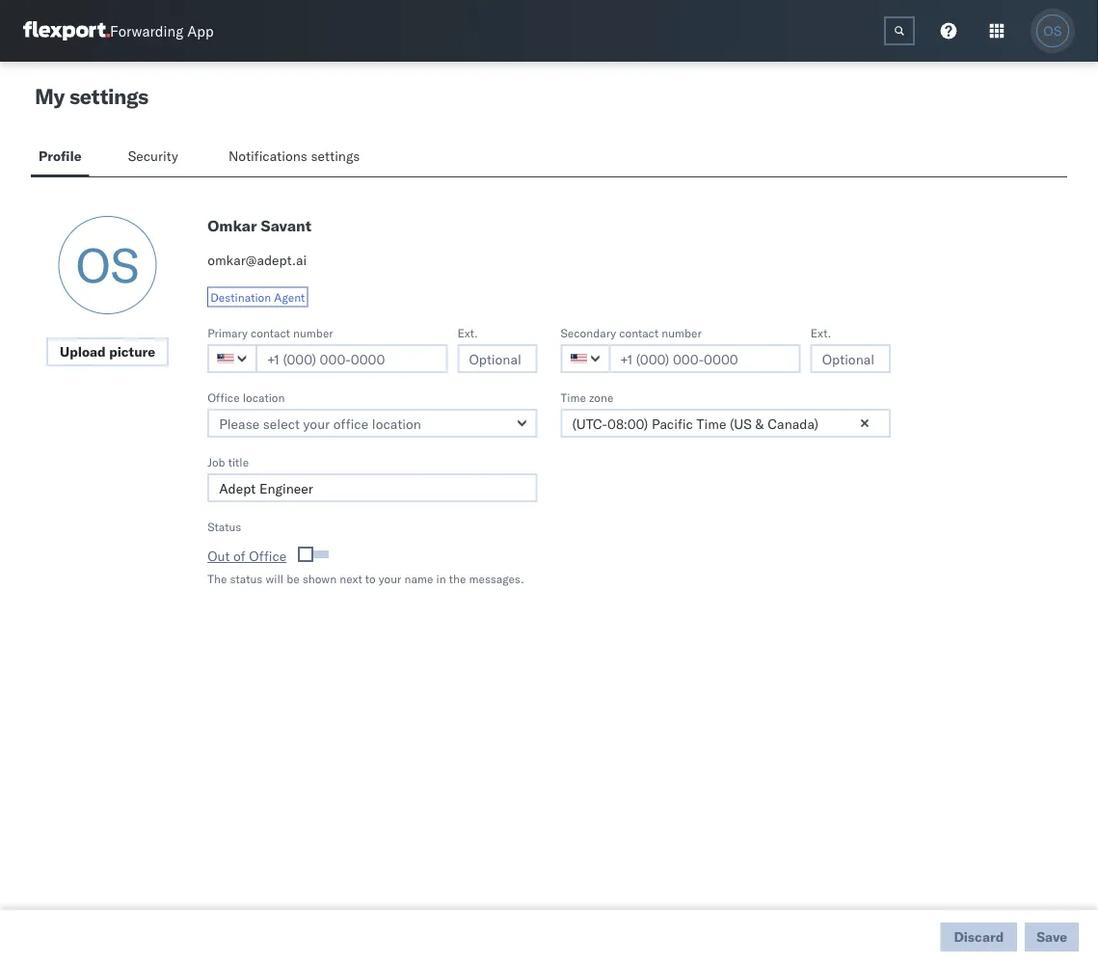 Task type: locate. For each thing, give the bounding box(es) containing it.
job title
[[208, 455, 249, 469]]

united states text field down secondary
[[561, 344, 611, 373]]

(UTC-08:00) Pacific Time (US & Canada) text field
[[561, 409, 891, 438]]

number down agent
[[293, 326, 333, 340]]

1 horizontal spatial settings
[[311, 148, 360, 165]]

number for secondary contact number
[[662, 326, 702, 340]]

united states text field for secondary
[[561, 344, 611, 373]]

status
[[208, 520, 241, 534]]

0 vertical spatial settings
[[69, 83, 148, 110]]

omkar@adept.ai
[[208, 252, 307, 269]]

time
[[561, 390, 587, 405]]

0 horizontal spatial united states text field
[[208, 344, 258, 373]]

office up will
[[249, 548, 287, 565]]

settings
[[69, 83, 148, 110], [311, 148, 360, 165]]

0 horizontal spatial ext.
[[458, 326, 478, 340]]

2 number from the left
[[662, 326, 702, 340]]

+1 (000) 000-0000 telephone field
[[609, 344, 802, 373]]

contact right secondary
[[620, 326, 659, 340]]

of
[[234, 548, 246, 565]]

in
[[437, 572, 446, 586]]

upload
[[60, 343, 106, 360]]

settings right notifications
[[311, 148, 360, 165]]

1 number from the left
[[293, 326, 333, 340]]

notifications
[[229, 148, 308, 165]]

0 vertical spatial os
[[1044, 24, 1063, 38]]

0 horizontal spatial contact
[[251, 326, 290, 340]]

0 horizontal spatial settings
[[69, 83, 148, 110]]

primary contact number
[[208, 326, 333, 340]]

ext. up optional telephone field
[[458, 326, 478, 340]]

os
[[1044, 24, 1063, 38], [76, 235, 140, 295]]

out
[[208, 548, 230, 565]]

settings for my settings
[[69, 83, 148, 110]]

contact
[[251, 326, 290, 340], [620, 326, 659, 340]]

number up +1 (000) 000-0000 telephone field
[[662, 326, 702, 340]]

contact down 'destination agent'
[[251, 326, 290, 340]]

profile button
[[31, 139, 89, 177]]

office
[[208, 390, 240, 405], [249, 548, 287, 565]]

os inside 'button'
[[1044, 24, 1063, 38]]

None checkbox
[[302, 551, 329, 559]]

2 contact from the left
[[620, 326, 659, 340]]

0 horizontal spatial number
[[293, 326, 333, 340]]

ext. up optional phone field on the right top of page
[[811, 326, 832, 340]]

office left location
[[208, 390, 240, 405]]

to
[[365, 572, 376, 586]]

omkar
[[208, 216, 257, 235]]

Optional telephone field
[[458, 344, 538, 373]]

1 horizontal spatial os
[[1044, 24, 1063, 38]]

2 united states text field from the left
[[561, 344, 611, 373]]

ext.
[[458, 326, 478, 340], [811, 326, 832, 340]]

settings right my
[[69, 83, 148, 110]]

next
[[340, 572, 362, 586]]

None text field
[[885, 16, 916, 45]]

1 horizontal spatial ext.
[[811, 326, 832, 340]]

forwarding app link
[[23, 21, 214, 41]]

1 contact from the left
[[251, 326, 290, 340]]

1 vertical spatial settings
[[311, 148, 360, 165]]

0 horizontal spatial office
[[208, 390, 240, 405]]

1 horizontal spatial number
[[662, 326, 702, 340]]

ext. for primary contact number
[[458, 326, 478, 340]]

united states text field down primary
[[208, 344, 258, 373]]

+1 (000) 000-0000 telephone field
[[256, 344, 448, 373]]

1 horizontal spatial united states text field
[[561, 344, 611, 373]]

out of office
[[208, 548, 287, 565]]

0 vertical spatial office
[[208, 390, 240, 405]]

United States text field
[[208, 344, 258, 373], [561, 344, 611, 373]]

1 vertical spatial office
[[249, 548, 287, 565]]

2 ext. from the left
[[811, 326, 832, 340]]

1 horizontal spatial contact
[[620, 326, 659, 340]]

time zone
[[561, 390, 614, 405]]

upload picture
[[60, 343, 155, 360]]

picture
[[109, 343, 155, 360]]

agent
[[274, 290, 305, 304]]

number
[[293, 326, 333, 340], [662, 326, 702, 340]]

zone
[[590, 390, 614, 405]]

ext. for secondary contact number
[[811, 326, 832, 340]]

0 horizontal spatial os
[[76, 235, 140, 295]]

forwarding
[[110, 22, 184, 40]]

settings inside button
[[311, 148, 360, 165]]

1 united states text field from the left
[[208, 344, 258, 373]]

1 ext. from the left
[[458, 326, 478, 340]]

messages.
[[469, 572, 524, 586]]



Task type: vqa. For each thing, say whether or not it's contained in the screenshot.
Schedule Pickup From Los Angeles, Ca "BUTTON" related to CEAU7522281, HLXU6269489, HLXU8034992's Los
no



Task type: describe. For each thing, give the bounding box(es) containing it.
contact for secondary
[[620, 326, 659, 340]]

security button
[[120, 139, 190, 177]]

primary
[[208, 326, 248, 340]]

secondary
[[561, 326, 617, 340]]

savant
[[261, 216, 312, 235]]

notifications settings button
[[221, 139, 376, 177]]

office location
[[208, 390, 285, 405]]

number for primary contact number
[[293, 326, 333, 340]]

destination agent
[[210, 290, 305, 304]]

job
[[208, 455, 225, 469]]

the
[[449, 572, 466, 586]]

Optional telephone field
[[811, 344, 891, 373]]

1 horizontal spatial office
[[249, 548, 287, 565]]

title
[[228, 455, 249, 469]]

will
[[266, 572, 284, 586]]

the
[[208, 572, 227, 586]]

settings for notifications settings
[[311, 148, 360, 165]]

profile
[[39, 148, 82, 165]]

os button
[[1031, 9, 1076, 53]]

my settings
[[35, 83, 148, 110]]

Job title text field
[[208, 474, 538, 503]]

security
[[128, 148, 178, 165]]

your
[[379, 572, 402, 586]]

app
[[187, 22, 214, 40]]

my
[[35, 83, 65, 110]]

Please select your office location text field
[[208, 409, 538, 438]]

be
[[287, 572, 300, 586]]

the status will be shown next to your name in the messages.
[[208, 572, 524, 586]]

contact for primary
[[251, 326, 290, 340]]

1 vertical spatial os
[[76, 235, 140, 295]]

shown
[[303, 572, 337, 586]]

upload picture button
[[46, 338, 169, 367]]

forwarding app
[[110, 22, 214, 40]]

name
[[405, 572, 434, 586]]

united states text field for primary
[[208, 344, 258, 373]]

notifications settings
[[229, 148, 360, 165]]

location
[[243, 390, 285, 405]]

status
[[230, 572, 263, 586]]

omkar savant
[[208, 216, 312, 235]]

flexport. image
[[23, 21, 110, 41]]

destination
[[210, 290, 271, 304]]

secondary contact number
[[561, 326, 702, 340]]



